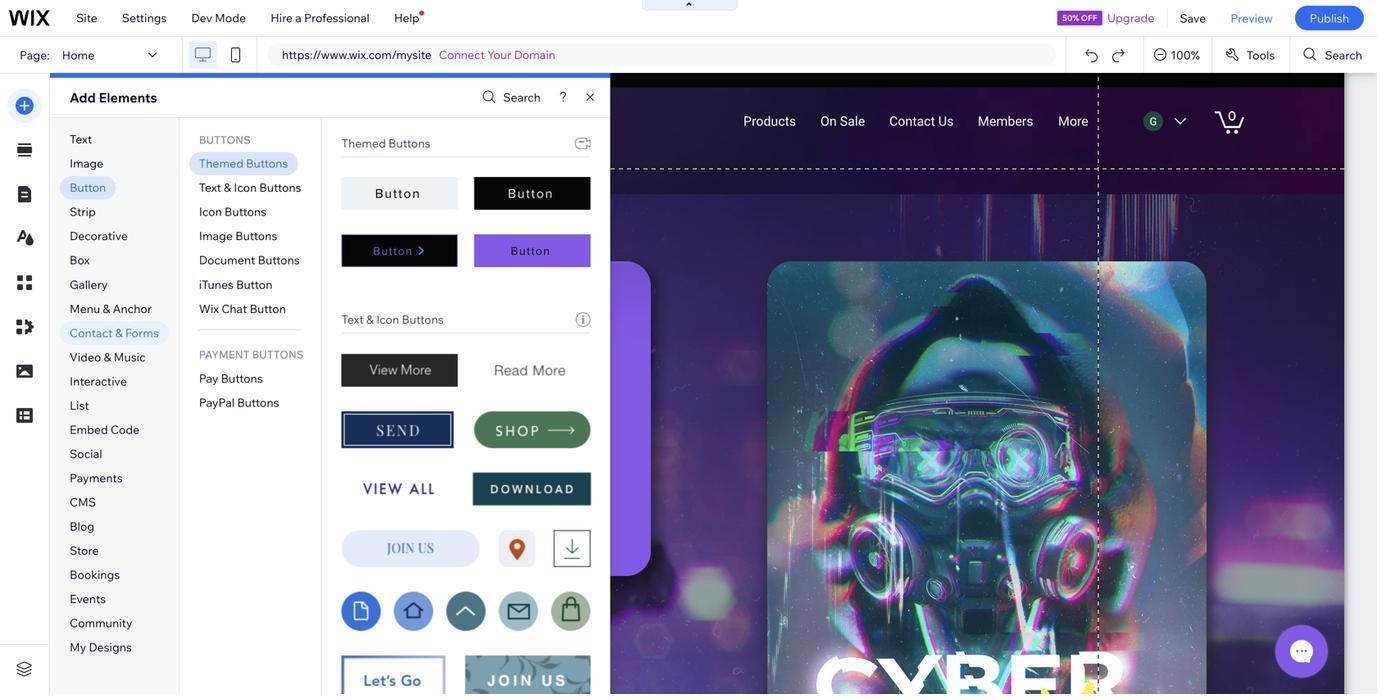 Task type: vqa. For each thing, say whether or not it's contained in the screenshot.
Box
yes



Task type: locate. For each thing, give the bounding box(es) containing it.
0 vertical spatial image
[[70, 156, 103, 171]]

themed
[[342, 136, 386, 150], [199, 156, 244, 171]]

bookings
[[70, 568, 120, 582]]

1 vertical spatial icon
[[199, 205, 222, 219]]

hire
[[271, 11, 293, 25]]

video & music
[[70, 350, 146, 364]]

text & icon buttons
[[199, 181, 301, 195], [342, 312, 444, 327]]

pay buttons
[[199, 371, 263, 386]]

button button
[[342, 177, 458, 210], [474, 177, 591, 210], [342, 235, 458, 267], [474, 235, 591, 267]]

store
[[70, 544, 99, 558]]

0 vertical spatial themed
[[342, 136, 386, 150]]

add elements
[[70, 89, 157, 106]]

50%
[[1063, 13, 1080, 23]]

1 vertical spatial themed
[[199, 156, 244, 171]]

0 horizontal spatial text & icon buttons
[[199, 181, 301, 195]]

contact
[[70, 326, 113, 340]]

&
[[224, 181, 231, 195], [103, 302, 110, 316], [366, 312, 374, 327], [115, 326, 123, 340], [104, 350, 111, 364]]

search down domain
[[503, 90, 541, 105]]

0 horizontal spatial image
[[70, 156, 103, 171]]

settings
[[122, 11, 167, 25]]

payments
[[70, 471, 123, 485]]

anchor
[[113, 302, 152, 316]]

0 vertical spatial search button
[[1291, 37, 1378, 73]]

image for image buttons
[[199, 229, 233, 243]]

wix
[[199, 302, 219, 316]]

1 horizontal spatial icon
[[234, 181, 257, 195]]

help
[[394, 11, 420, 25]]

menu
[[70, 302, 100, 316]]

search button
[[1291, 37, 1378, 73], [478, 86, 541, 109]]

search button down publish button
[[1291, 37, 1378, 73]]

0 horizontal spatial icon
[[199, 205, 222, 219]]

themed buttons
[[342, 136, 431, 150], [199, 156, 288, 171]]

2 horizontal spatial icon
[[376, 312, 399, 327]]

list
[[70, 398, 89, 413]]

1 horizontal spatial image
[[199, 229, 233, 243]]

designs
[[89, 640, 132, 655]]

home
[[62, 48, 95, 62]]

payment buttons
[[199, 348, 304, 362]]

0 horizontal spatial themed buttons
[[199, 156, 288, 171]]

search
[[1325, 48, 1363, 62], [503, 90, 541, 105]]

image
[[70, 156, 103, 171], [199, 229, 233, 243]]

image up document
[[199, 229, 233, 243]]

1 vertical spatial text
[[199, 181, 221, 195]]

100% button
[[1145, 37, 1212, 73]]

1 horizontal spatial text & icon buttons
[[342, 312, 444, 327]]

2 vertical spatial text
[[342, 312, 364, 327]]

image for image
[[70, 156, 103, 171]]

image up strip
[[70, 156, 103, 171]]

document buttons
[[199, 253, 300, 268]]

0 vertical spatial search
[[1325, 48, 1363, 62]]

text
[[70, 132, 92, 146], [199, 181, 221, 195], [342, 312, 364, 327]]

1 horizontal spatial search button
[[1291, 37, 1378, 73]]

hire a professional
[[271, 11, 370, 25]]

1 horizontal spatial themed buttons
[[342, 136, 431, 150]]

save button
[[1168, 0, 1219, 36]]

itunes button
[[199, 277, 273, 292]]

search button down your in the left of the page
[[478, 86, 541, 109]]

1 vertical spatial themed buttons
[[199, 156, 288, 171]]

0 horizontal spatial themed
[[199, 156, 244, 171]]

embed code
[[70, 423, 140, 437]]

0 horizontal spatial text
[[70, 132, 92, 146]]

search down publish
[[1325, 48, 1363, 62]]

button
[[70, 181, 106, 195], [375, 187, 421, 200], [508, 187, 554, 200], [373, 245, 413, 257], [511, 245, 551, 257], [236, 277, 273, 292], [250, 302, 286, 316]]

image buttons
[[199, 229, 277, 243]]

decorative
[[70, 229, 128, 243]]

upgrade
[[1108, 11, 1155, 25]]

blog
[[70, 519, 94, 534]]

0 vertical spatial icon
[[234, 181, 257, 195]]

0 vertical spatial themed buttons
[[342, 136, 431, 150]]

box
[[70, 253, 90, 268]]

forms
[[125, 326, 159, 340]]

0 horizontal spatial search button
[[478, 86, 541, 109]]

100%
[[1171, 48, 1200, 62]]

1 vertical spatial image
[[199, 229, 233, 243]]

icon
[[234, 181, 257, 195], [199, 205, 222, 219], [376, 312, 399, 327]]

music
[[114, 350, 146, 364]]

buttons
[[199, 133, 251, 147], [389, 136, 431, 150], [246, 156, 288, 171], [259, 181, 301, 195], [225, 205, 267, 219], [235, 229, 277, 243], [258, 253, 300, 268], [402, 312, 444, 327], [252, 348, 304, 362], [221, 371, 263, 386], [237, 395, 279, 410]]

0 horizontal spatial search
[[503, 90, 541, 105]]



Task type: describe. For each thing, give the bounding box(es) containing it.
itunes
[[199, 277, 234, 292]]

embed
[[70, 423, 108, 437]]

1 horizontal spatial themed
[[342, 136, 386, 150]]

2 horizontal spatial text
[[342, 312, 364, 327]]

my
[[70, 640, 86, 655]]

add
[[70, 89, 96, 106]]

1 vertical spatial search button
[[478, 86, 541, 109]]

elements
[[99, 89, 157, 106]]

1 horizontal spatial text
[[199, 181, 221, 195]]

your
[[487, 48, 512, 62]]

tools button
[[1213, 37, 1290, 73]]

https://www.wix.com/mysite connect your domain
[[282, 48, 556, 62]]

interactive
[[70, 374, 127, 389]]

1 vertical spatial text & icon buttons
[[342, 312, 444, 327]]

publish
[[1310, 11, 1350, 25]]

1 horizontal spatial search
[[1325, 48, 1363, 62]]

code
[[111, 423, 140, 437]]

50% off
[[1063, 13, 1098, 23]]

site
[[76, 11, 97, 25]]

tools
[[1247, 48, 1275, 62]]

menu & anchor
[[70, 302, 152, 316]]

cms
[[70, 495, 96, 510]]

strip
[[70, 205, 96, 219]]

document
[[199, 253, 255, 268]]

pay
[[199, 371, 218, 386]]

wix chat button
[[199, 302, 286, 316]]

gallery
[[70, 277, 108, 292]]

0 vertical spatial text
[[70, 132, 92, 146]]

preview
[[1231, 11, 1273, 25]]

professional
[[304, 11, 370, 25]]

my designs
[[70, 640, 132, 655]]

connect
[[439, 48, 485, 62]]

paypal
[[199, 395, 235, 410]]

2 vertical spatial icon
[[376, 312, 399, 327]]

publish button
[[1295, 6, 1364, 30]]

a
[[295, 11, 302, 25]]

chat
[[222, 302, 247, 316]]

0 vertical spatial text & icon buttons
[[199, 181, 301, 195]]

paypal buttons
[[199, 395, 279, 410]]

preview button
[[1219, 0, 1286, 36]]

social
[[70, 447, 102, 461]]

save
[[1180, 11, 1206, 25]]

payment
[[199, 348, 250, 362]]

community
[[70, 616, 132, 631]]

events
[[70, 592, 106, 606]]

dev mode
[[191, 11, 246, 25]]

video
[[70, 350, 101, 364]]

icon buttons
[[199, 205, 267, 219]]

1 vertical spatial search
[[503, 90, 541, 105]]

off
[[1081, 13, 1098, 23]]

dev
[[191, 11, 212, 25]]

contact & forms
[[70, 326, 159, 340]]

domain
[[514, 48, 556, 62]]

https://www.wix.com/mysite
[[282, 48, 432, 62]]

mode
[[215, 11, 246, 25]]



